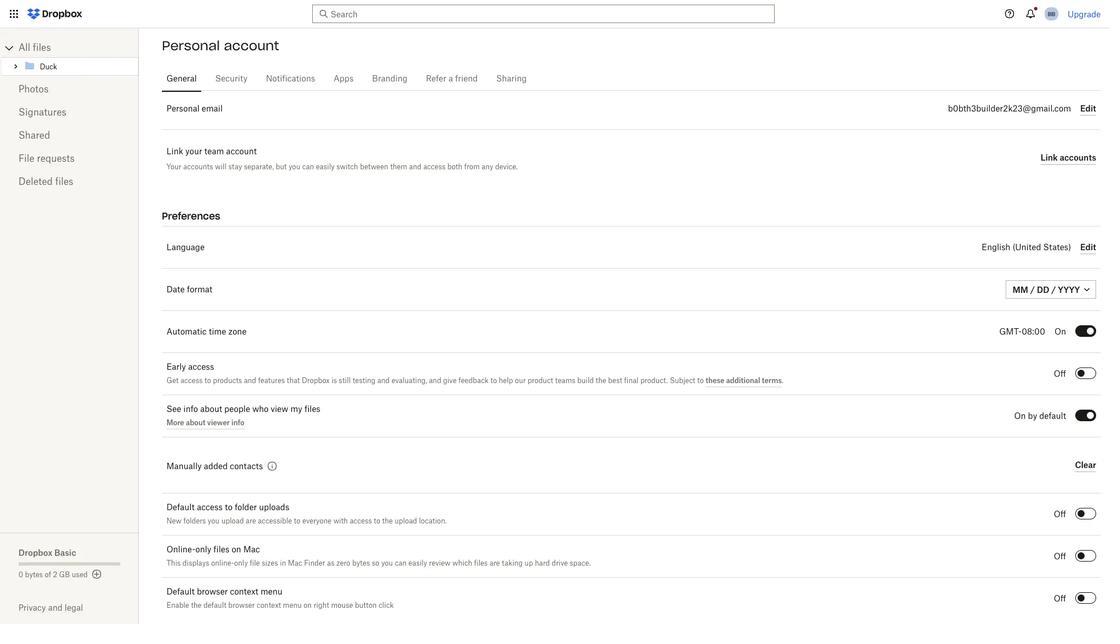 Task type: locate. For each thing, give the bounding box(es) containing it.
info right see
[[184, 405, 198, 414]]

1 horizontal spatial dropbox
[[302, 378, 330, 385]]

0 horizontal spatial /
[[1031, 285, 1036, 295]]

mm / dd / yyyy
[[1013, 285, 1081, 295]]

0 bytes of 2 gb used
[[19, 572, 88, 579]]

1 horizontal spatial accounts
[[1061, 153, 1097, 163]]

can right but
[[302, 162, 314, 171]]

1 horizontal spatial link
[[1041, 153, 1059, 163]]

0 vertical spatial the
[[596, 378, 607, 385]]

accounts inside 'link accounts' button
[[1061, 153, 1097, 163]]

mac right in
[[288, 561, 302, 568]]

which
[[453, 561, 473, 568]]

shared link
[[19, 124, 120, 148]]

1 vertical spatial browser
[[228, 603, 255, 610]]

about up more about viewer info button at the bottom
[[200, 405, 222, 414]]

1 edit from the top
[[1081, 104, 1097, 113]]

you right so
[[382, 561, 393, 568]]

branding tab
[[368, 65, 412, 93]]

0 vertical spatial easily
[[316, 162, 335, 171]]

account up security
[[224, 38, 279, 54]]

2 edit from the top
[[1081, 242, 1097, 252]]

0 horizontal spatial the
[[191, 603, 202, 610]]

subject
[[670, 378, 696, 385]]

1 vertical spatial bytes
[[25, 572, 43, 579]]

2 vertical spatial the
[[191, 603, 202, 610]]

menu left right
[[283, 603, 302, 610]]

0 horizontal spatial bytes
[[25, 572, 43, 579]]

them
[[390, 162, 408, 171]]

on left right
[[304, 603, 312, 610]]

notifications tab
[[262, 65, 320, 93]]

1 horizontal spatial info
[[232, 418, 245, 427]]

to left these
[[698, 378, 704, 385]]

0 vertical spatial browser
[[197, 589, 228, 597]]

b0bth3builder2k23@gmail.com
[[949, 105, 1072, 113]]

easily left switch
[[316, 162, 335, 171]]

1 vertical spatial the
[[382, 519, 393, 526]]

apps tab
[[329, 65, 358, 93]]

who
[[253, 405, 269, 414]]

folder
[[235, 504, 257, 512]]

0 vertical spatial are
[[246, 519, 256, 526]]

1 vertical spatial info
[[232, 418, 245, 427]]

0 vertical spatial edit button
[[1081, 102, 1097, 116]]

bb
[[1048, 10, 1056, 17]]

bb button
[[1043, 5, 1062, 23]]

1 horizontal spatial easily
[[409, 561, 428, 568]]

but
[[276, 162, 287, 171]]

the up this displays online-only file sizes in mac finder as zero bytes so you can easily review which files are taking up hard drive space.
[[382, 519, 393, 526]]

about right more
[[186, 418, 206, 427]]

1 horizontal spatial menu
[[283, 603, 302, 610]]

0 vertical spatial personal
[[162, 38, 220, 54]]

so
[[372, 561, 380, 568]]

0 horizontal spatial link
[[167, 148, 183, 156]]

access for early access
[[188, 363, 214, 371]]

0 horizontal spatial default
[[204, 603, 227, 610]]

privacy and legal link
[[19, 603, 139, 613]]

dropbox up of
[[19, 548, 52, 558]]

1 horizontal spatial upload
[[395, 519, 417, 526]]

on for on by default
[[1015, 413, 1027, 421]]

0 horizontal spatial menu
[[261, 589, 283, 597]]

menu up the enable the default browser context menu on right mouse button click
[[261, 589, 283, 597]]

1 vertical spatial on
[[304, 603, 312, 610]]

1 vertical spatial you
[[208, 519, 220, 526]]

default down default browser context menu
[[204, 603, 227, 610]]

context down file
[[230, 589, 259, 597]]

2 / from the left
[[1052, 285, 1057, 295]]

1 horizontal spatial bytes
[[352, 561, 370, 568]]

new folders you upload are accessible to everyone with access to the upload location.
[[167, 519, 447, 526]]

0 vertical spatial about
[[200, 405, 222, 414]]

edit button up link accounts
[[1081, 102, 1097, 116]]

are left the taking
[[490, 561, 500, 568]]

default for by
[[1040, 413, 1067, 421]]

that
[[287, 378, 300, 385]]

0 horizontal spatial dropbox
[[19, 548, 52, 558]]

access right with
[[350, 519, 372, 526]]

and
[[409, 162, 422, 171], [244, 378, 256, 385], [378, 378, 390, 385], [429, 378, 442, 385], [48, 603, 62, 613]]

edit button right states)
[[1081, 241, 1097, 255]]

0 vertical spatial on
[[232, 546, 241, 555]]

all files tree
[[2, 39, 139, 76]]

menu
[[261, 589, 283, 597], [283, 603, 302, 610]]

about
[[200, 405, 222, 414], [186, 418, 206, 427]]

you right folders
[[208, 519, 220, 526]]

context down sizes
[[257, 603, 281, 610]]

0 vertical spatial can
[[302, 162, 314, 171]]

refer a friend
[[426, 75, 478, 83]]

files inside see info about people who view my files more about viewer info
[[305, 405, 321, 414]]

0 horizontal spatial accounts
[[183, 162, 213, 171]]

to left help
[[491, 378, 497, 385]]

access for default access to folder uploads
[[197, 504, 223, 512]]

the left best
[[596, 378, 607, 385]]

0 vertical spatial default
[[1040, 413, 1067, 421]]

on left by
[[1015, 413, 1027, 421]]

access right early
[[188, 363, 214, 371]]

0 vertical spatial you
[[289, 162, 301, 171]]

early
[[167, 363, 186, 371]]

device.
[[496, 162, 518, 171]]

deleted files link
[[19, 171, 120, 194]]

0 horizontal spatial upload
[[222, 519, 244, 526]]

link inside button
[[1041, 153, 1059, 163]]

view
[[271, 405, 289, 414]]

in
[[280, 561, 286, 568]]

your accounts will stay separate, but you can easily switch between them and access both from any device.
[[167, 162, 518, 171]]

your
[[167, 162, 182, 171]]

the inside get access to products and features that dropbox is still testing and evaluating, and give feedback to help our product teams build the best final product. subject to these additional terms .
[[596, 378, 607, 385]]

info down people
[[232, 418, 245, 427]]

personal left email on the top of page
[[167, 105, 200, 113]]

upload
[[222, 519, 244, 526], [395, 519, 417, 526]]

1 horizontal spatial /
[[1052, 285, 1057, 295]]

Search text field
[[331, 8, 754, 20]]

friend
[[456, 75, 478, 83]]

0 vertical spatial on
[[1055, 328, 1067, 336]]

browser down online-
[[197, 589, 228, 597]]

link for link your team account
[[167, 148, 183, 156]]

email
[[202, 105, 223, 113]]

dropbox left is
[[302, 378, 330, 385]]

bytes
[[352, 561, 370, 568], [25, 572, 43, 579]]

2 default from the top
[[167, 589, 195, 597]]

1 vertical spatial default
[[204, 603, 227, 610]]

default up the enable
[[167, 589, 195, 597]]

as
[[327, 561, 335, 568]]

0
[[19, 572, 23, 579]]

0 horizontal spatial easily
[[316, 162, 335, 171]]

all files
[[19, 43, 51, 53]]

uploads
[[259, 504, 290, 512]]

default right by
[[1040, 413, 1067, 421]]

manually
[[167, 463, 202, 471]]

our
[[515, 378, 526, 385]]

default up new
[[167, 504, 195, 512]]

1 default from the top
[[167, 504, 195, 512]]

only
[[196, 546, 212, 555], [234, 561, 248, 568]]

tab list
[[162, 63, 1102, 93]]

1 vertical spatial personal
[[167, 105, 200, 113]]

mm / dd / yyyy button
[[1007, 281, 1097, 299]]

to left products
[[205, 378, 211, 385]]

files inside deleted files link
[[55, 178, 73, 187]]

can right so
[[395, 561, 407, 568]]

date
[[167, 286, 185, 294]]

files
[[33, 43, 51, 53], [55, 178, 73, 187], [305, 405, 321, 414], [214, 546, 230, 555], [474, 561, 488, 568]]

feedback
[[459, 378, 489, 385]]

will
[[215, 162, 227, 171]]

1 vertical spatial are
[[490, 561, 500, 568]]

off for folder
[[1055, 511, 1067, 519]]

2 horizontal spatial you
[[382, 561, 393, 568]]

access up folders
[[197, 504, 223, 512]]

2 horizontal spatial the
[[596, 378, 607, 385]]

upload down default access to folder uploads
[[222, 519, 244, 526]]

account up "stay"
[[226, 148, 257, 156]]

1 vertical spatial context
[[257, 603, 281, 610]]

time
[[209, 328, 226, 336]]

files right the all
[[33, 43, 51, 53]]

link for link accounts
[[1041, 153, 1059, 163]]

edit button
[[1081, 102, 1097, 116], [1081, 241, 1097, 255]]

access down early access
[[181, 378, 203, 385]]

dropbox
[[302, 378, 330, 385], [19, 548, 52, 558]]

duck link
[[24, 60, 137, 73]]

contacts
[[230, 463, 263, 471]]

files up online-
[[214, 546, 230, 555]]

4 off from the top
[[1055, 595, 1067, 603]]

1 vertical spatial about
[[186, 418, 206, 427]]

0 horizontal spatial you
[[208, 519, 220, 526]]

0 vertical spatial account
[[224, 38, 279, 54]]

on right 08:00
[[1055, 328, 1067, 336]]

link
[[167, 148, 183, 156], [1041, 153, 1059, 163]]

any
[[482, 162, 494, 171]]

bytes right 0
[[25, 572, 43, 579]]

online-
[[211, 561, 234, 568]]

files right which
[[474, 561, 488, 568]]

on up online-
[[232, 546, 241, 555]]

off
[[1055, 370, 1067, 378], [1055, 511, 1067, 519], [1055, 553, 1067, 561], [1055, 595, 1067, 603]]

are down folder
[[246, 519, 256, 526]]

refer
[[426, 75, 447, 83]]

1 horizontal spatial mac
[[288, 561, 302, 568]]

1 vertical spatial on
[[1015, 413, 1027, 421]]

dropbox inside get access to products and features that dropbox is still testing and evaluating, and give feedback to help our product teams build the best final product. subject to these additional terms .
[[302, 378, 330, 385]]

get more space image
[[90, 568, 104, 582]]

1 horizontal spatial on
[[304, 603, 312, 610]]

2 vertical spatial you
[[382, 561, 393, 568]]

bytes left so
[[352, 561, 370, 568]]

personal
[[162, 38, 220, 54], [167, 105, 200, 113]]

0 vertical spatial dropbox
[[302, 378, 330, 385]]

upgrade
[[1068, 9, 1102, 19]]

/ right dd at the top of page
[[1052, 285, 1057, 295]]

and right 'testing'
[[378, 378, 390, 385]]

easily left review
[[409, 561, 428, 568]]

2 edit button from the top
[[1081, 241, 1097, 255]]

dropbox basic
[[19, 548, 76, 558]]

1 vertical spatial default
[[167, 589, 195, 597]]

0 horizontal spatial on
[[1015, 413, 1027, 421]]

clear button
[[1076, 459, 1097, 473]]

only up displays at bottom
[[196, 546, 212, 555]]

are
[[246, 519, 256, 526], [490, 561, 500, 568]]

0 vertical spatial mac
[[244, 546, 260, 555]]

0 horizontal spatial mac
[[244, 546, 260, 555]]

edit right states)
[[1081, 242, 1097, 252]]

1 vertical spatial edit
[[1081, 242, 1097, 252]]

the right the enable
[[191, 603, 202, 610]]

you
[[289, 162, 301, 171], [208, 519, 220, 526], [382, 561, 393, 568]]

1 vertical spatial dropbox
[[19, 548, 52, 558]]

of
[[45, 572, 51, 579]]

files right my
[[305, 405, 321, 414]]

files down file requests link
[[55, 178, 73, 187]]

switch
[[337, 162, 358, 171]]

space.
[[570, 561, 591, 568]]

and right them
[[409, 162, 422, 171]]

/ left dd at the top of page
[[1031, 285, 1036, 295]]

automatic
[[167, 328, 207, 336]]

security tab
[[211, 65, 252, 93]]

file requests link
[[19, 148, 120, 171]]

link accounts
[[1041, 153, 1097, 163]]

1 vertical spatial only
[[234, 561, 248, 568]]

1 horizontal spatial default
[[1040, 413, 1067, 421]]

0 vertical spatial default
[[167, 504, 195, 512]]

1 vertical spatial menu
[[283, 603, 302, 610]]

1 horizontal spatial can
[[395, 561, 407, 568]]

only left file
[[234, 561, 248, 568]]

mac up file
[[244, 546, 260, 555]]

1 horizontal spatial on
[[1055, 328, 1067, 336]]

0 horizontal spatial only
[[196, 546, 212, 555]]

and left features
[[244, 378, 256, 385]]

you right but
[[289, 162, 301, 171]]

browser down default browser context menu
[[228, 603, 255, 610]]

0 horizontal spatial are
[[246, 519, 256, 526]]

manually added contacts
[[167, 463, 263, 471]]

0 vertical spatial bytes
[[352, 561, 370, 568]]

access inside get access to products and features that dropbox is still testing and evaluating, and give feedback to help our product teams build the best final product. subject to these additional terms .
[[181, 378, 203, 385]]

3 off from the top
[[1055, 553, 1067, 561]]

1 edit button from the top
[[1081, 102, 1097, 116]]

1 horizontal spatial the
[[382, 519, 393, 526]]

0 vertical spatial edit
[[1081, 104, 1097, 113]]

account
[[224, 38, 279, 54], [226, 148, 257, 156]]

privacy and legal
[[19, 603, 83, 613]]

access left both
[[424, 162, 446, 171]]

mouse
[[331, 603, 353, 610]]

people
[[225, 405, 250, 414]]

2 off from the top
[[1055, 511, 1067, 519]]

requests
[[37, 154, 75, 164]]

personal up general tab
[[162, 38, 220, 54]]

0 horizontal spatial can
[[302, 162, 314, 171]]

edit up link accounts
[[1081, 104, 1097, 113]]

1 vertical spatial edit button
[[1081, 241, 1097, 255]]

file
[[250, 561, 260, 568]]

upload left location.
[[395, 519, 417, 526]]

info
[[184, 405, 198, 414], [232, 418, 245, 427]]

0 horizontal spatial info
[[184, 405, 198, 414]]

more about viewer info button
[[167, 416, 245, 430]]

can
[[302, 162, 314, 171], [395, 561, 407, 568]]



Task type: vqa. For each thing, say whether or not it's contained in the screenshot.
Right
yes



Task type: describe. For each thing, give the bounding box(es) containing it.
refer a friend tab
[[422, 65, 483, 93]]

access for get access to products and features that dropbox is still testing and evaluating, and give feedback to help our product teams build the best final product. subject to these additional terms .
[[181, 378, 203, 385]]

edit for mm / dd / yyyy
[[1081, 242, 1097, 252]]

team
[[205, 148, 224, 156]]

1 horizontal spatial you
[[289, 162, 301, 171]]

notifications
[[266, 75, 315, 83]]

early access
[[167, 363, 214, 371]]

on by default
[[1015, 413, 1067, 421]]

personal for personal email
[[167, 105, 200, 113]]

product
[[528, 378, 554, 385]]

shared
[[19, 131, 50, 141]]

1 / from the left
[[1031, 285, 1036, 295]]

link accounts button
[[1041, 151, 1097, 165]]

this displays online-only file sizes in mac finder as zero bytes so you can easily review which files are taking up hard drive space.
[[167, 561, 591, 568]]

deleted files
[[19, 178, 73, 187]]

with
[[334, 519, 348, 526]]

and left legal
[[48, 603, 62, 613]]

zero
[[337, 561, 351, 568]]

stay
[[229, 162, 242, 171]]

default for default browser context menu
[[167, 589, 195, 597]]

edit button for link accounts
[[1081, 102, 1097, 116]]

added
[[204, 463, 228, 471]]

is
[[332, 378, 337, 385]]

deleted
[[19, 178, 53, 187]]

clear
[[1076, 461, 1097, 470]]

1 upload from the left
[[222, 519, 244, 526]]

security
[[215, 75, 248, 83]]

1 horizontal spatial are
[[490, 561, 500, 568]]

button
[[355, 603, 377, 610]]

tab list containing general
[[162, 63, 1102, 93]]

teams
[[556, 378, 576, 385]]

sharing
[[497, 75, 527, 83]]

preferences
[[162, 210, 220, 222]]

off for menu
[[1055, 595, 1067, 603]]

from
[[465, 162, 480, 171]]

all
[[19, 43, 30, 53]]

and left give
[[429, 378, 442, 385]]

help
[[499, 378, 513, 385]]

apps
[[334, 75, 354, 83]]

drive
[[552, 561, 568, 568]]

to left everyone
[[294, 519, 301, 526]]

photos
[[19, 85, 49, 94]]

to right with
[[374, 519, 381, 526]]

automatic time zone
[[167, 328, 247, 336]]

new
[[167, 519, 182, 526]]

date format
[[167, 286, 213, 294]]

1 vertical spatial easily
[[409, 561, 428, 568]]

zone
[[229, 328, 247, 336]]

to left folder
[[225, 504, 233, 512]]

see info about people who view my files more about viewer info
[[167, 405, 321, 427]]

1 off from the top
[[1055, 370, 1067, 378]]

gmt-
[[1000, 328, 1022, 336]]

features
[[258, 378, 285, 385]]

taking
[[502, 561, 523, 568]]

0 vertical spatial only
[[196, 546, 212, 555]]

sharing tab
[[492, 65, 532, 93]]

yyyy
[[1059, 285, 1081, 295]]

0 vertical spatial context
[[230, 589, 259, 597]]

viewer
[[207, 418, 230, 427]]

files inside all files link
[[33, 43, 51, 53]]

final
[[625, 378, 639, 385]]

review
[[429, 561, 451, 568]]

.
[[782, 378, 784, 385]]

global header element
[[0, 0, 1111, 28]]

duck
[[40, 64, 57, 71]]

off for on
[[1055, 553, 1067, 561]]

default access to folder uploads
[[167, 504, 290, 512]]

online-only files on mac
[[167, 546, 260, 555]]

up
[[525, 561, 533, 568]]

on for on
[[1055, 328, 1067, 336]]

0 vertical spatial menu
[[261, 589, 283, 597]]

mm
[[1013, 285, 1029, 295]]

testing
[[353, 378, 376, 385]]

signatures link
[[19, 101, 120, 124]]

general tab
[[162, 65, 202, 93]]

default for default access to folder uploads
[[167, 504, 195, 512]]

english
[[983, 244, 1011, 252]]

legal
[[65, 603, 83, 613]]

language
[[167, 244, 205, 252]]

click
[[379, 603, 394, 610]]

still
[[339, 378, 351, 385]]

personal account
[[162, 38, 279, 54]]

1 vertical spatial mac
[[288, 561, 302, 568]]

everyone
[[303, 519, 332, 526]]

terms
[[763, 376, 782, 385]]

accounts for link
[[1061, 153, 1097, 163]]

08:00
[[1022, 328, 1046, 336]]

general
[[167, 75, 197, 83]]

dropbox logo - go to the homepage image
[[23, 5, 86, 23]]

default for the
[[204, 603, 227, 610]]

online-
[[167, 546, 196, 555]]

best
[[609, 378, 623, 385]]

build
[[578, 378, 594, 385]]

1 vertical spatial can
[[395, 561, 407, 568]]

upgrade link
[[1068, 9, 1102, 19]]

link your team account
[[167, 148, 257, 156]]

all files link
[[19, 39, 139, 57]]

dd
[[1038, 285, 1050, 295]]

product.
[[641, 378, 669, 385]]

photos link
[[19, 78, 120, 101]]

0 horizontal spatial on
[[232, 546, 241, 555]]

format
[[187, 286, 213, 294]]

personal email
[[167, 105, 223, 113]]

privacy
[[19, 603, 46, 613]]

your
[[185, 148, 202, 156]]

both
[[448, 162, 463, 171]]

see
[[167, 405, 181, 414]]

1 vertical spatial account
[[226, 148, 257, 156]]

2
[[53, 572, 57, 579]]

personal for personal account
[[162, 38, 220, 54]]

products
[[213, 378, 242, 385]]

edit button for mm / dd / yyyy
[[1081, 241, 1097, 255]]

these additional terms button
[[706, 374, 782, 388]]

edit for link accounts
[[1081, 104, 1097, 113]]

accounts for your
[[183, 162, 213, 171]]

2 upload from the left
[[395, 519, 417, 526]]

1 horizontal spatial only
[[234, 561, 248, 568]]

0 vertical spatial info
[[184, 405, 198, 414]]



